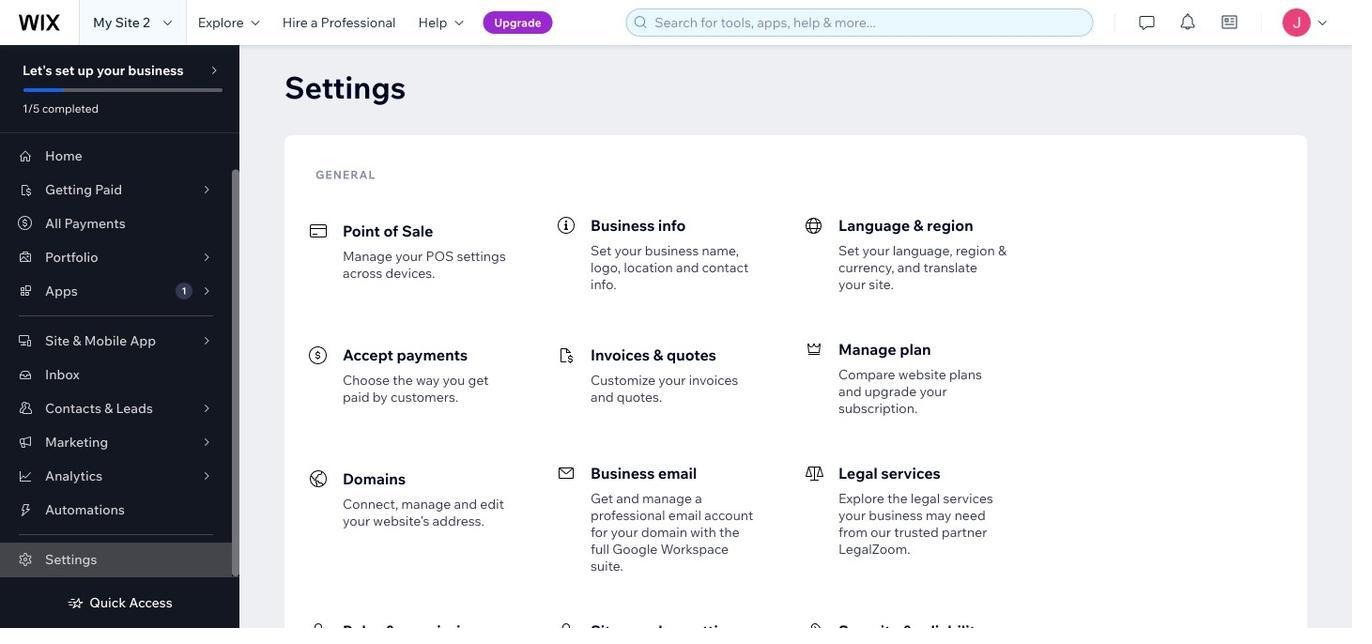 Task type: vqa. For each thing, say whether or not it's contained in the screenshot.
Search for tools, apps, help & more... field at the top of page
yes



Task type: describe. For each thing, give the bounding box(es) containing it.
sidebar element
[[0, 45, 240, 628]]



Task type: locate. For each thing, give the bounding box(es) containing it.
Search for tools, apps, help & more... field
[[649, 9, 1087, 36]]

general-section element
[[302, 186, 1291, 628]]



